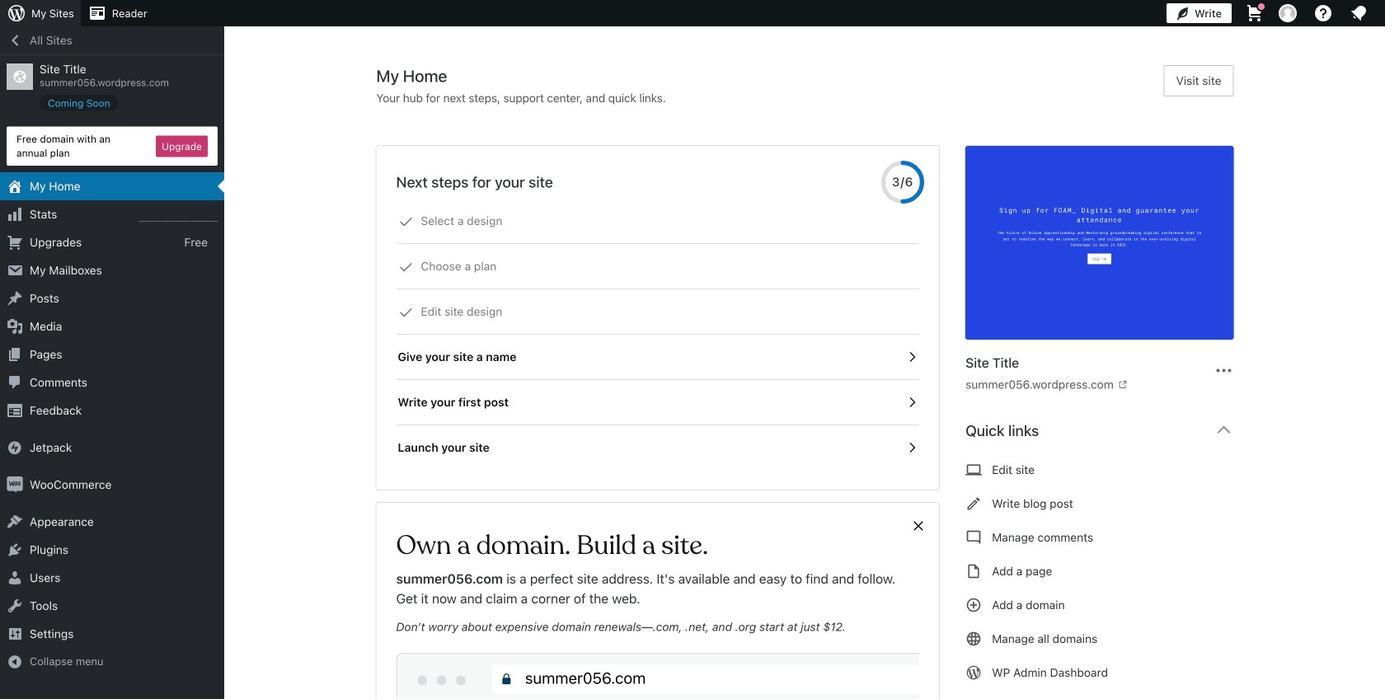 Task type: locate. For each thing, give the bounding box(es) containing it.
2 task enabled image from the top
[[905, 440, 920, 455]]

mode_comment image
[[966, 528, 982, 548]]

launchpad checklist element
[[396, 199, 920, 470]]

1 vertical spatial img image
[[7, 477, 23, 493]]

task enabled image
[[905, 350, 920, 364], [905, 440, 920, 455]]

task enabled image down task enabled image
[[905, 440, 920, 455]]

main content
[[376, 65, 1247, 699]]

1 vertical spatial task complete image
[[399, 305, 414, 320]]

0 vertical spatial img image
[[7, 440, 23, 456]]

help image
[[1314, 3, 1333, 23]]

1 vertical spatial task enabled image
[[905, 440, 920, 455]]

0 vertical spatial task enabled image
[[905, 350, 920, 364]]

more options for site site title image
[[1214, 361, 1234, 381]]

task complete image
[[399, 260, 414, 275], [399, 305, 414, 320]]

insert_drive_file image
[[966, 562, 982, 581]]

1 img image from the top
[[7, 440, 23, 456]]

task enabled image up task enabled image
[[905, 350, 920, 364]]

progress bar
[[882, 161, 925, 204]]

edit image
[[966, 494, 982, 514]]

my shopping cart image
[[1245, 3, 1265, 23]]

0 vertical spatial task complete image
[[399, 260, 414, 275]]

1 task enabled image from the top
[[905, 350, 920, 364]]

img image
[[7, 440, 23, 456], [7, 477, 23, 493]]

dismiss domain name promotion image
[[911, 516, 926, 536]]



Task type: vqa. For each thing, say whether or not it's contained in the screenshot.
first Task complete icon from the top
yes



Task type: describe. For each thing, give the bounding box(es) containing it.
my profile image
[[1279, 4, 1297, 22]]

2 task complete image from the top
[[399, 305, 414, 320]]

1 task complete image from the top
[[399, 260, 414, 275]]

task complete image
[[399, 214, 414, 229]]

laptop image
[[966, 460, 982, 480]]

highest hourly views 0 image
[[139, 211, 218, 222]]

task enabled image
[[905, 395, 920, 410]]

manage your notifications image
[[1349, 3, 1369, 23]]

2 img image from the top
[[7, 477, 23, 493]]



